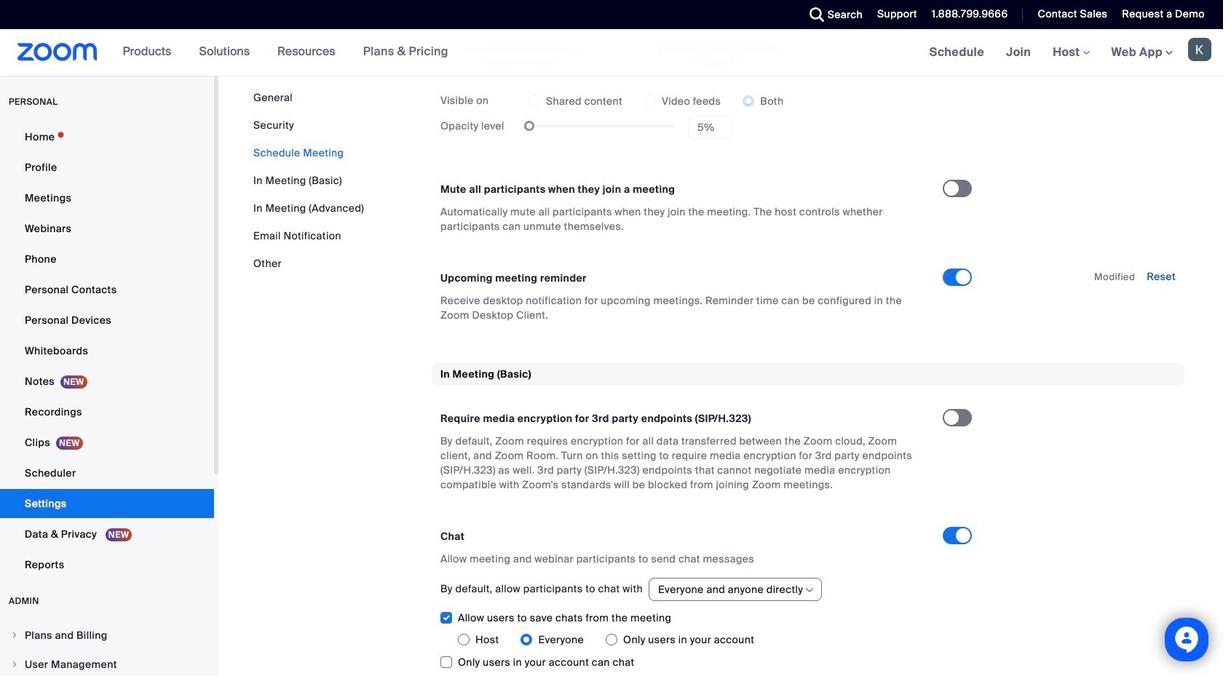 Task type: describe. For each thing, give the bounding box(es) containing it.
meetings navigation
[[919, 29, 1223, 76]]

in meeting (basic) element
[[432, 363, 1185, 677]]

allow users to save chats from the meeting option group
[[458, 629, 943, 652]]

set opacity level text field
[[688, 116, 733, 139]]

right image
[[10, 631, 19, 640]]

personal menu menu
[[0, 122, 214, 581]]



Task type: vqa. For each thing, say whether or not it's contained in the screenshot.
Customize the look of my sidebar. white icon
no



Task type: locate. For each thing, give the bounding box(es) containing it.
zoom logo image
[[17, 43, 97, 61]]

menu item
[[0, 622, 214, 650], [0, 651, 214, 677]]

product information navigation
[[112, 29, 459, 76]]

menu bar
[[253, 90, 364, 271]]

2 menu item from the top
[[0, 651, 214, 677]]

None radio
[[441, 0, 604, 72]]

option group
[[529, 89, 784, 113]]

0 vertical spatial menu item
[[0, 622, 214, 650]]

banner
[[0, 29, 1223, 76]]

None radio
[[636, 0, 800, 72]]

profile picture image
[[1188, 38, 1212, 61]]

show options image
[[804, 585, 816, 597]]

admin menu menu
[[0, 622, 214, 677]]

1 menu item from the top
[[0, 622, 214, 650]]

right image
[[10, 660, 19, 669]]

1 vertical spatial menu item
[[0, 651, 214, 677]]



